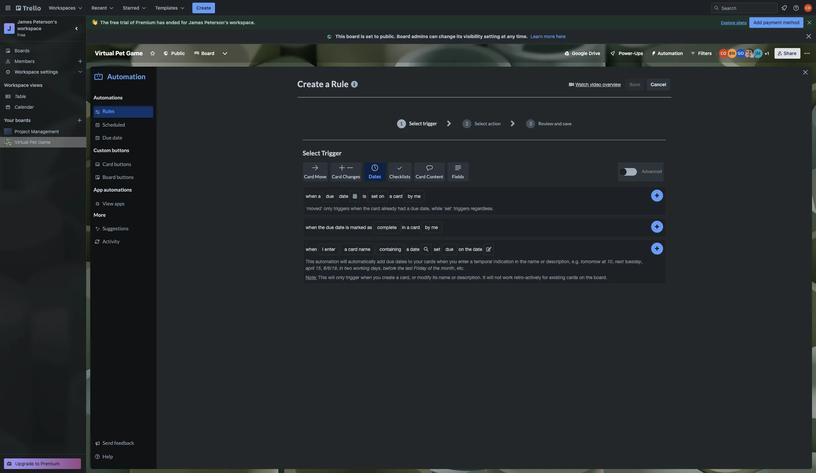 Task type: locate. For each thing, give the bounding box(es) containing it.
templates button
[[151, 3, 189, 13]]

board right public.
[[397, 34, 411, 39]]

0 horizontal spatial board
[[202, 50, 215, 56]]

0 horizontal spatial peterson's
[[33, 19, 57, 25]]

+
[[765, 51, 768, 56]]

public
[[171, 50, 185, 56]]

your boards
[[4, 118, 31, 123]]

0 vertical spatial to
[[374, 34, 379, 39]]

1 horizontal spatial virtual pet game
[[95, 50, 143, 57]]

0 vertical spatial virtual pet game
[[95, 50, 143, 57]]

has
[[157, 20, 165, 25]]

create
[[197, 5, 211, 11]]

this
[[336, 34, 345, 39]]

virtual pet game down project management at the top of page
[[15, 139, 51, 145]]

calendar
[[15, 104, 34, 110]]

board
[[397, 34, 411, 39], [202, 50, 215, 56]]

power-ups
[[619, 50, 644, 56]]

1 horizontal spatial james
[[189, 20, 203, 25]]

to right upgrade
[[35, 462, 39, 467]]

peterson's inside banner
[[205, 20, 229, 25]]

workspace inside dropdown button
[[15, 69, 39, 75]]

0 horizontal spatial pet
[[30, 139, 37, 145]]

star or unstar board image
[[150, 51, 156, 56]]

workspace for workspace views
[[4, 82, 29, 88]]

1 vertical spatial premium
[[41, 462, 60, 467]]

workspace for workspace settings
[[15, 69, 39, 75]]

wave image
[[92, 20, 98, 26]]

banner containing 👋
[[86, 16, 817, 29]]

0 horizontal spatial workspace
[[17, 26, 42, 31]]

public button
[[159, 48, 189, 59]]

visibility
[[464, 34, 483, 39]]

workspace
[[230, 20, 254, 25], [17, 26, 42, 31]]

time.
[[517, 34, 528, 39]]

workspace navigation collapse icon image
[[72, 24, 82, 33]]

james inside james peterson's workspace free
[[17, 19, 32, 25]]

to right set
[[374, 34, 379, 39]]

free
[[17, 33, 26, 38]]

gary orlando (garyorlando) image
[[737, 49, 746, 58]]

back to home image
[[16, 3, 41, 13]]

public.
[[380, 34, 396, 39]]

1 vertical spatial virtual
[[15, 139, 29, 145]]

Search field
[[720, 3, 778, 13]]

0 horizontal spatial to
[[35, 462, 39, 467]]

starred
[[123, 5, 139, 11]]

0 vertical spatial premium
[[136, 20, 156, 25]]

workspaces
[[49, 5, 76, 11]]

pet down trial
[[115, 50, 125, 57]]

christina overa (christinaovera) image
[[805, 4, 813, 12]]

virtual
[[95, 50, 114, 57], [15, 139, 29, 145]]

0 horizontal spatial james
[[17, 19, 32, 25]]

1 vertical spatial pet
[[30, 139, 37, 145]]

1 vertical spatial game
[[38, 139, 51, 145]]

method
[[784, 20, 800, 25]]

workspaces button
[[45, 3, 86, 13]]

management
[[31, 129, 59, 134]]

ups
[[635, 50, 644, 56]]

1 vertical spatial workspace
[[17, 26, 42, 31]]

to
[[374, 34, 379, 39], [35, 462, 39, 467]]

peterson's down back to home image
[[33, 19, 57, 25]]

table link
[[15, 93, 82, 100]]

0 horizontal spatial virtual
[[15, 139, 29, 145]]

learn more here link
[[528, 34, 566, 39]]

views
[[30, 82, 43, 88]]

search image
[[715, 5, 720, 11]]

Board name text field
[[92, 48, 146, 59]]

the
[[100, 20, 109, 25]]

1 horizontal spatial workspace
[[230, 20, 254, 25]]

game
[[126, 50, 143, 57], [38, 139, 51, 145]]

peterson's
[[33, 19, 57, 25], [205, 20, 229, 25]]

james peterson (jamespeterson93) image
[[745, 49, 755, 58]]

0 notifications image
[[781, 4, 789, 12]]

virtual pet game
[[95, 50, 143, 57], [15, 139, 51, 145]]

pet
[[115, 50, 125, 57], [30, 139, 37, 145]]

1 vertical spatial board
[[202, 50, 215, 56]]

1 horizontal spatial to
[[374, 34, 379, 39]]

0 horizontal spatial virtual pet game
[[15, 139, 51, 145]]

james peterson's workspace free
[[17, 19, 58, 38]]

its
[[457, 34, 463, 39]]

this member is an admin of this board. image
[[751, 55, 754, 58]]

premium right upgrade
[[41, 462, 60, 467]]

0 vertical spatial board
[[397, 34, 411, 39]]

your
[[4, 118, 14, 123]]

here
[[557, 34, 566, 39]]

0 vertical spatial workspace
[[15, 69, 39, 75]]

game left star or unstar board image
[[126, 50, 143, 57]]

recent
[[92, 5, 107, 11]]

1 horizontal spatial premium
[[136, 20, 156, 25]]

peterson's down create button
[[205, 20, 229, 25]]

customize views image
[[222, 50, 229, 57]]

automation
[[658, 50, 684, 56]]

virtual inside board name text field
[[95, 50, 114, 57]]

explore plans
[[722, 20, 748, 25]]

virtual down project
[[15, 139, 29, 145]]

workspace views
[[4, 82, 43, 88]]

1
[[768, 51, 770, 56]]

learn
[[531, 34, 543, 39]]

1 horizontal spatial virtual
[[95, 50, 114, 57]]

payment
[[764, 20, 783, 25]]

0 horizontal spatial game
[[38, 139, 51, 145]]

1 horizontal spatial pet
[[115, 50, 125, 57]]

virtual pet game down free
[[95, 50, 143, 57]]

workspace up table
[[4, 82, 29, 88]]

0 vertical spatial game
[[126, 50, 143, 57]]

pet down project management at the top of page
[[30, 139, 37, 145]]

premium
[[136, 20, 156, 25], [41, 462, 60, 467]]

1 horizontal spatial game
[[126, 50, 143, 57]]

1 vertical spatial workspace
[[4, 82, 29, 88]]

create button
[[193, 3, 215, 13]]

add payment method
[[754, 20, 800, 25]]

game down management
[[38, 139, 51, 145]]

calendar link
[[15, 104, 82, 111]]

1 horizontal spatial peterson's
[[205, 20, 229, 25]]

virtual down the
[[95, 50, 114, 57]]

james up free
[[17, 19, 32, 25]]

0 vertical spatial pet
[[115, 50, 125, 57]]

0 vertical spatial workspace
[[230, 20, 254, 25]]

project management link
[[15, 129, 82, 135]]

workspace settings
[[15, 69, 58, 75]]

workspace down members
[[15, 69, 39, 75]]

upgrade
[[15, 462, 34, 467]]

james right for
[[189, 20, 203, 25]]

board left "customize views" image
[[202, 50, 215, 56]]

drive
[[589, 50, 601, 56]]

0 vertical spatial virtual
[[95, 50, 114, 57]]

workspace inside james peterson's workspace free
[[17, 26, 42, 31]]

premium right of
[[136, 20, 156, 25]]

recent button
[[88, 3, 118, 13]]

this board is set to public. board admins can change its visibility setting at any time. learn more here
[[336, 34, 566, 39]]

banner
[[86, 16, 817, 29]]

1 horizontal spatial board
[[397, 34, 411, 39]]



Task type: describe. For each thing, give the bounding box(es) containing it.
setting
[[484, 34, 501, 39]]

power-
[[619, 50, 635, 56]]

share
[[785, 50, 797, 56]]

for
[[181, 20, 188, 25]]

game inside 'virtual pet game' link
[[38, 139, 51, 145]]

virtual pet game inside board name text field
[[95, 50, 143, 57]]

of
[[130, 20, 135, 25]]

workspace inside banner
[[230, 20, 254, 25]]

project management
[[15, 129, 59, 134]]

settings
[[40, 69, 58, 75]]

virtual inside 'virtual pet game' link
[[15, 139, 29, 145]]

starred button
[[119, 3, 150, 13]]

explore
[[722, 20, 736, 25]]

j
[[7, 25, 11, 32]]

board
[[347, 34, 360, 39]]

james peterson's workspace link
[[17, 19, 58, 31]]

+ 1
[[765, 51, 770, 56]]

can
[[430, 34, 438, 39]]

0 horizontal spatial premium
[[41, 462, 60, 467]]

ben nelson (bennelson96) image
[[728, 49, 737, 58]]

boards
[[15, 118, 31, 123]]

workspace settings button
[[0, 67, 86, 77]]

templates
[[155, 5, 178, 11]]

boards link
[[0, 45, 86, 56]]

sm image
[[649, 48, 658, 57]]

pet inside board name text field
[[115, 50, 125, 57]]

share button
[[775, 48, 801, 59]]

set
[[366, 34, 373, 39]]

virtual pet game link
[[15, 139, 82, 146]]

admins
[[412, 34, 429, 39]]

at
[[502, 34, 506, 39]]

more
[[544, 34, 555, 39]]

ended
[[166, 20, 180, 25]]

boards
[[15, 48, 30, 53]]

open information menu image
[[794, 5, 800, 11]]

show menu image
[[805, 50, 811, 57]]

jeremy miller (jeremymiller198) image
[[754, 49, 763, 58]]

christina overa (christinaovera) image
[[719, 49, 729, 58]]

filters button
[[689, 48, 714, 59]]

.
[[254, 20, 255, 25]]

board link
[[190, 48, 219, 59]]

filters
[[699, 50, 712, 56]]

is
[[361, 34, 365, 39]]

add
[[754, 20, 763, 25]]

sm image
[[326, 34, 336, 40]]

game inside board name text field
[[126, 50, 143, 57]]

google drive button
[[561, 48, 605, 59]]

table
[[15, 94, 26, 99]]

add payment method button
[[750, 17, 804, 28]]

james inside banner
[[189, 20, 203, 25]]

👋 the free trial of premium has ended for james peterson's workspace .
[[92, 20, 255, 25]]

google drive icon image
[[565, 51, 570, 56]]

1 vertical spatial to
[[35, 462, 39, 467]]

members link
[[0, 56, 86, 67]]

power-ups button
[[606, 48, 648, 59]]

primary element
[[0, 0, 817, 16]]

change
[[439, 34, 456, 39]]

project
[[15, 129, 30, 134]]

members
[[15, 58, 35, 64]]

add board image
[[77, 118, 82, 123]]

trial
[[120, 20, 129, 25]]

👋
[[92, 20, 98, 25]]

any
[[507, 34, 516, 39]]

1 vertical spatial virtual pet game
[[15, 139, 51, 145]]

explore plans button
[[722, 19, 748, 27]]

upgrade to premium
[[15, 462, 60, 467]]

upgrade to premium link
[[4, 459, 81, 470]]

google drive
[[572, 50, 601, 56]]

premium inside banner
[[136, 20, 156, 25]]

plans
[[737, 20, 748, 25]]

j link
[[4, 23, 15, 34]]

free
[[110, 20, 119, 25]]

your boards with 2 items element
[[4, 117, 67, 125]]

google
[[572, 50, 588, 56]]

peterson's inside james peterson's workspace free
[[33, 19, 57, 25]]

automation button
[[649, 48, 688, 59]]



Task type: vqa. For each thing, say whether or not it's contained in the screenshot.
terry
no



